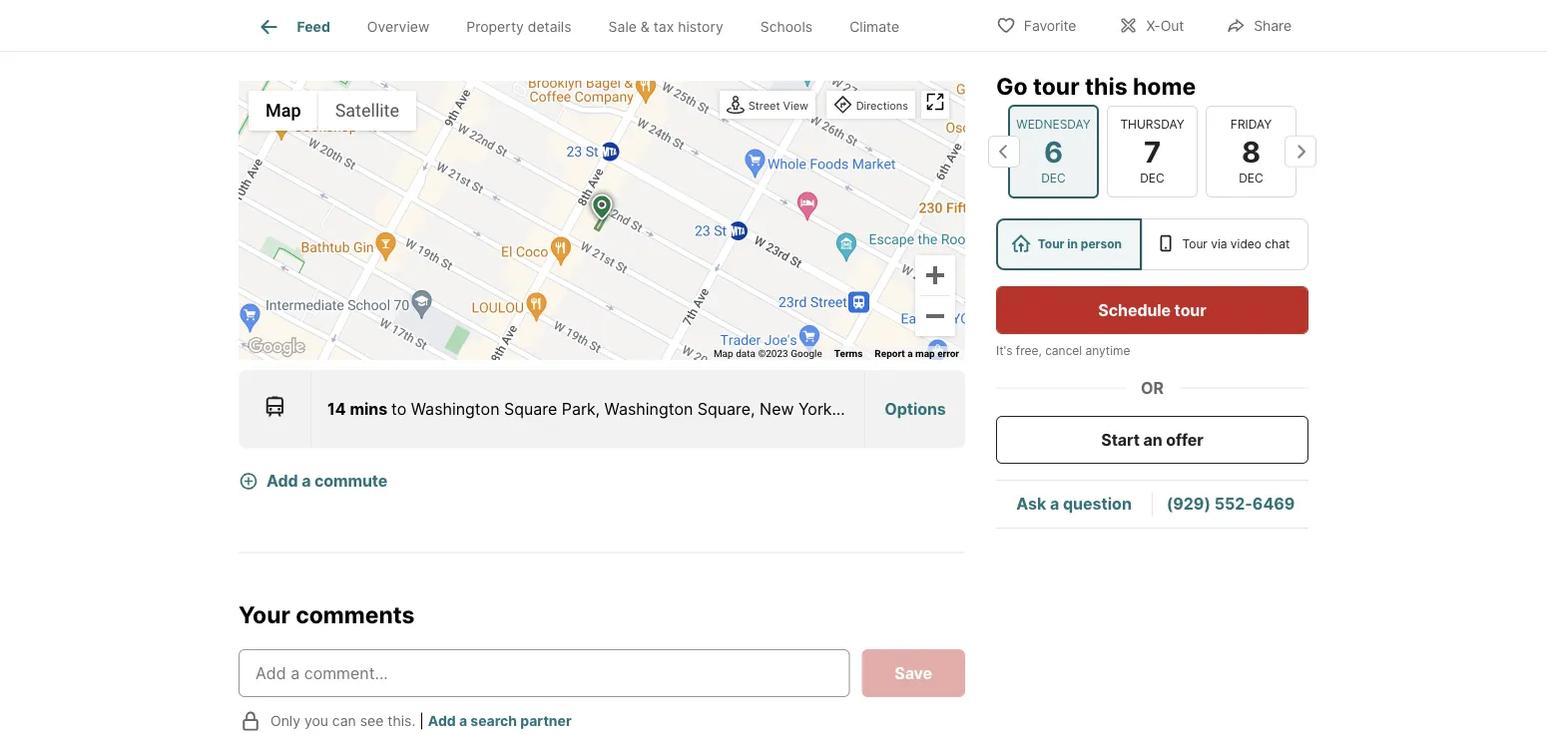 Task type: vqa. For each thing, say whether or not it's contained in the screenshot.
bottom the Mortgage
no



Task type: locate. For each thing, give the bounding box(es) containing it.
2 dec from the left
[[1140, 171, 1165, 186]]

tour for tour in person
[[1038, 237, 1065, 252]]

search
[[471, 713, 517, 730]]

1 vertical spatial add
[[428, 713, 456, 730]]

tour inside button
[[1175, 300, 1206, 320]]

1 horizontal spatial tour
[[1175, 300, 1206, 320]]

a for ask
[[1050, 495, 1059, 514]]

(929) 552-6469 link
[[1167, 495, 1295, 514]]

1 dec from the left
[[1041, 171, 1066, 186]]

this
[[1085, 72, 1128, 100]]

list box
[[996, 219, 1309, 271]]

dec down 6
[[1041, 171, 1066, 186]]

0 horizontal spatial add
[[267, 471, 298, 491]]

map inside popup button
[[266, 100, 301, 121]]

chat
[[1265, 237, 1290, 252]]

menu bar
[[249, 91, 416, 131]]

satellite button
[[318, 91, 416, 131]]

0 horizontal spatial washington
[[411, 399, 500, 419]]

property
[[466, 18, 524, 35]]

None button
[[1008, 105, 1099, 199], [1107, 106, 1198, 198], [1206, 106, 1297, 198], [1008, 105, 1099, 199], [1107, 106, 1198, 198], [1206, 106, 1297, 198]]

satellite
[[335, 100, 399, 121]]

next image
[[1285, 136, 1317, 168]]

a inside button
[[302, 471, 311, 491]]

0 vertical spatial tour
[[1033, 72, 1080, 100]]

details
[[528, 18, 571, 35]]

1 vertical spatial map
[[714, 348, 733, 360]]

map button
[[249, 91, 318, 131]]

a
[[908, 348, 913, 360], [302, 471, 311, 491], [1050, 495, 1059, 514], [459, 713, 467, 730]]

a right ask
[[1050, 495, 1059, 514]]

tour in person option
[[996, 219, 1142, 271]]

tour via video chat option
[[1142, 219, 1309, 271]]

schools
[[760, 18, 813, 35]]

feed link
[[257, 15, 330, 39]]

washington
[[411, 399, 500, 419], [605, 399, 693, 419]]

0 horizontal spatial map
[[266, 100, 301, 121]]

share button
[[1209, 4, 1309, 45]]

street view
[[748, 99, 809, 112]]

home
[[1133, 72, 1196, 100]]

ask a question link
[[1016, 495, 1132, 514]]

0 horizontal spatial dec
[[1041, 171, 1066, 186]]

&
[[641, 18, 650, 35]]

dec
[[1041, 171, 1066, 186], [1140, 171, 1165, 186], [1239, 171, 1264, 186]]

tour in person
[[1038, 237, 1122, 252]]

(929)
[[1167, 495, 1211, 514]]

sale & tax history tab
[[590, 3, 742, 51]]

0 horizontal spatial tour
[[1033, 72, 1080, 100]]

person
[[1081, 237, 1122, 252]]

thursday
[[1120, 117, 1185, 132]]

1 washington from the left
[[411, 399, 500, 419]]

history
[[678, 18, 723, 35]]

a left commute
[[302, 471, 311, 491]]

14 mins to washington square park, washington square, new york, ny, usa
[[327, 399, 905, 419]]

tour for schedule
[[1175, 300, 1206, 320]]

map left satellite popup button
[[266, 100, 301, 121]]

listing provided courtesy of real estate board of new york (rebny) image
[[513, 17, 583, 31]]

anytime
[[1086, 344, 1130, 358]]

x-out
[[1146, 17, 1184, 34]]

ask
[[1016, 495, 1046, 514]]

new
[[760, 399, 794, 419]]

8
[[1242, 134, 1261, 169]]

add right | on the left bottom of page
[[428, 713, 456, 730]]

options
[[885, 399, 946, 419]]

wednesday
[[1016, 117, 1091, 132]]

an
[[1144, 430, 1163, 450]]

schools tab
[[742, 3, 831, 51]]

1 tour from the left
[[1038, 237, 1065, 252]]

usa
[[872, 399, 905, 419]]

go tour this home
[[996, 72, 1196, 100]]

street
[[748, 99, 780, 112]]

| add a search partner
[[420, 713, 572, 730]]

save button
[[862, 650, 965, 698]]

view
[[783, 99, 809, 112]]

terms
[[834, 348, 863, 360]]

a left map
[[908, 348, 913, 360]]

schedule tour button
[[996, 286, 1309, 334]]

square,
[[698, 399, 755, 419]]

dec down 8
[[1239, 171, 1264, 186]]

tour
[[1033, 72, 1080, 100], [1175, 300, 1206, 320]]

offer
[[1166, 430, 1204, 450]]

in
[[1067, 237, 1078, 252]]

1 vertical spatial tour
[[1175, 300, 1206, 320]]

report
[[875, 348, 905, 360]]

out
[[1161, 17, 1184, 34]]

dec inside "friday 8 dec"
[[1239, 171, 1264, 186]]

2 horizontal spatial dec
[[1239, 171, 1264, 186]]

this.
[[388, 713, 416, 730]]

tour up wednesday
[[1033, 72, 1080, 100]]

tour
[[1038, 237, 1065, 252], [1182, 237, 1208, 252]]

overview
[[367, 18, 429, 35]]

wednesday 6 dec
[[1016, 117, 1091, 186]]

add a commute button
[[239, 458, 420, 504]]

climate
[[850, 18, 900, 35]]

2 washington from the left
[[605, 399, 693, 419]]

climate tab
[[831, 3, 918, 51]]

add a search partner button
[[428, 713, 572, 730]]

1 horizontal spatial dec
[[1140, 171, 1165, 186]]

dec down 7 at the top
[[1140, 171, 1165, 186]]

tab list containing feed
[[239, 0, 934, 51]]

1 horizontal spatial washington
[[605, 399, 693, 419]]

map region
[[99, 36, 1121, 547]]

0 vertical spatial add
[[267, 471, 298, 491]]

1 horizontal spatial tour
[[1182, 237, 1208, 252]]

tour right the schedule
[[1175, 300, 1206, 320]]

street view button
[[721, 93, 814, 120]]

your
[[239, 601, 290, 629]]

tour left via in the right top of the page
[[1182, 237, 1208, 252]]

map left data
[[714, 348, 733, 360]]

map for map data ©2023 google
[[714, 348, 733, 360]]

data
[[736, 348, 756, 360]]

google
[[791, 348, 822, 360]]

0 horizontal spatial tour
[[1038, 237, 1065, 252]]

add left commute
[[267, 471, 298, 491]]

report a map error link
[[875, 348, 959, 360]]

dec inside the wednesday 6 dec
[[1041, 171, 1066, 186]]

washington right park, at the bottom left
[[605, 399, 693, 419]]

a for add
[[302, 471, 311, 491]]

x-out button
[[1101, 4, 1201, 45]]

google image
[[244, 334, 309, 360]]

feed
[[297, 18, 330, 35]]

1 horizontal spatial map
[[714, 348, 733, 360]]

dec inside thursday 7 dec
[[1140, 171, 1165, 186]]

error
[[937, 348, 959, 360]]

14
[[327, 399, 346, 419]]

friday
[[1231, 117, 1272, 132]]

2 tour from the left
[[1182, 237, 1208, 252]]

tab list
[[239, 0, 934, 51]]

3 dec from the left
[[1239, 171, 1264, 186]]

tour left in
[[1038, 237, 1065, 252]]

0 vertical spatial map
[[266, 100, 301, 121]]

washington right "to"
[[411, 399, 500, 419]]

thursday 7 dec
[[1120, 117, 1185, 186]]

map
[[915, 348, 935, 360]]

add
[[267, 471, 298, 491], [428, 713, 456, 730]]



Task type: describe. For each thing, give the bounding box(es) containing it.
#
[[376, 14, 386, 33]]

favorite button
[[979, 4, 1093, 45]]

go
[[996, 72, 1028, 100]]

sale & tax history
[[608, 18, 723, 35]]

terms link
[[834, 348, 863, 360]]

menu bar containing map
[[249, 91, 416, 131]]

commute
[[314, 471, 388, 491]]

mins
[[350, 399, 388, 419]]

add a commute
[[267, 471, 388, 491]]

552-
[[1214, 495, 1253, 514]]

schedule tour
[[1098, 300, 1206, 320]]

property details tab
[[448, 3, 590, 51]]

comments
[[296, 601, 415, 629]]

add inside button
[[267, 471, 298, 491]]

cancel
[[1045, 344, 1082, 358]]

tax
[[654, 18, 674, 35]]

you
[[304, 713, 328, 730]]

list box containing tour in person
[[996, 219, 1309, 271]]

directions button
[[829, 93, 913, 120]]

source:
[[254, 14, 311, 33]]

previous image
[[988, 136, 1020, 168]]

only
[[271, 713, 300, 730]]

x-
[[1146, 17, 1161, 34]]

save
[[895, 664, 932, 683]]

6
[[1044, 134, 1063, 169]]

dec for 6
[[1041, 171, 1066, 186]]

sale
[[608, 18, 637, 35]]

free,
[[1016, 344, 1042, 358]]

©2023
[[758, 348, 788, 360]]

Add a comment... text field
[[256, 662, 833, 686]]

tour via video chat
[[1182, 237, 1290, 252]]

a left the search
[[459, 713, 467, 730]]

start an offer button
[[996, 416, 1309, 464]]

tour for go
[[1033, 72, 1080, 100]]

park,
[[562, 399, 600, 419]]

york,
[[799, 399, 837, 419]]

report a map error
[[875, 348, 959, 360]]

(929) 552-6469
[[1167, 495, 1295, 514]]

start an offer
[[1101, 430, 1204, 450]]

friday 8 dec
[[1231, 117, 1272, 186]]

can
[[332, 713, 356, 730]]

prch-
[[386, 14, 437, 33]]

favorite
[[1024, 17, 1076, 34]]

your comments
[[239, 601, 415, 629]]

6469
[[1253, 495, 1295, 514]]

dec for 8
[[1239, 171, 1264, 186]]

directions
[[856, 99, 908, 112]]

or
[[1141, 378, 1164, 398]]

square
[[504, 399, 557, 419]]

see
[[360, 713, 384, 730]]

options button
[[865, 373, 965, 445]]

|
[[420, 713, 424, 730]]

ask a question
[[1016, 495, 1132, 514]]

rebny
[[319, 14, 372, 33]]

only you can see this.
[[271, 713, 416, 730]]

overview tab
[[349, 3, 448, 51]]

schedule
[[1098, 300, 1171, 320]]

via
[[1211, 237, 1227, 252]]

ny,
[[841, 399, 868, 419]]

property details
[[466, 18, 571, 35]]

tour for tour via video chat
[[1182, 237, 1208, 252]]

dec for 7
[[1140, 171, 1165, 186]]

7740930
[[437, 14, 505, 33]]

question
[[1063, 495, 1132, 514]]

map for map
[[266, 100, 301, 121]]

partner
[[520, 713, 572, 730]]

video
[[1231, 237, 1262, 252]]

to
[[391, 399, 407, 419]]

it's
[[996, 344, 1013, 358]]

map data ©2023 google
[[714, 348, 822, 360]]

1 horizontal spatial add
[[428, 713, 456, 730]]

source: rebny # prch-7740930
[[254, 14, 505, 33]]

a for report
[[908, 348, 913, 360]]



